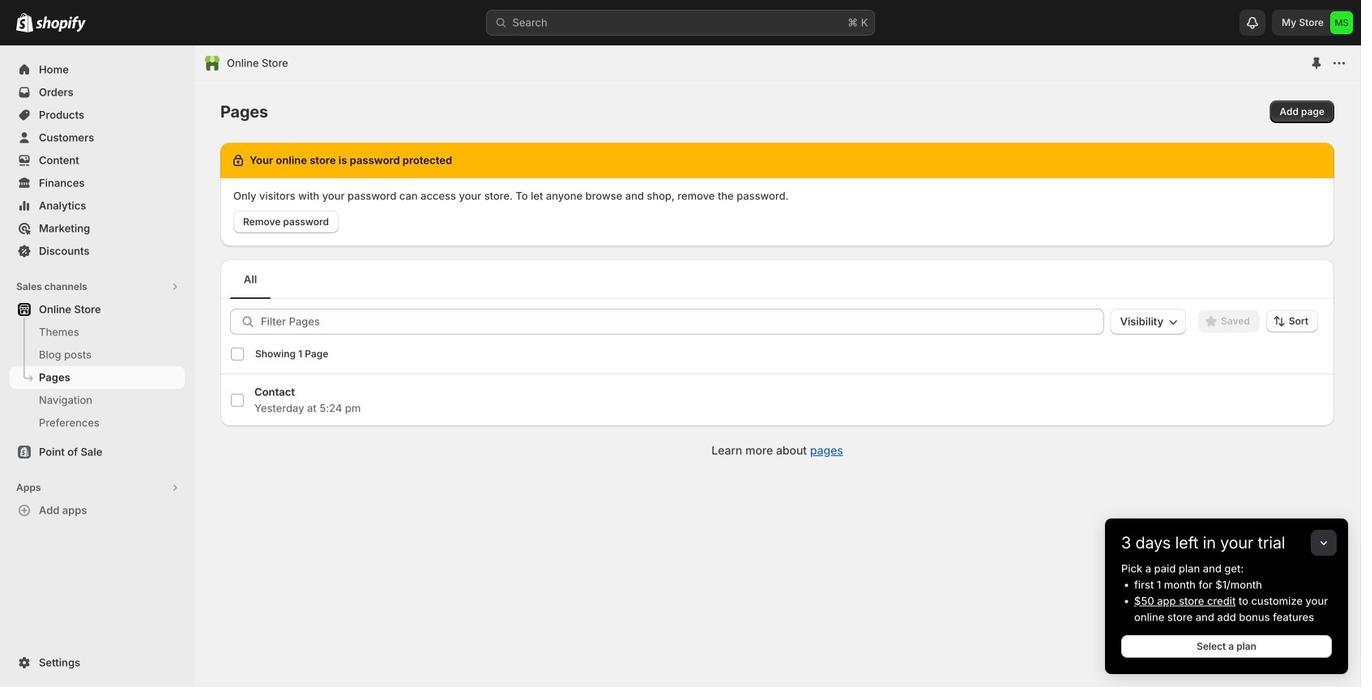 Task type: describe. For each thing, give the bounding box(es) containing it.
my store image
[[1331, 11, 1353, 34]]

1 horizontal spatial shopify image
[[36, 16, 86, 32]]

0 horizontal spatial shopify image
[[16, 13, 33, 32]]



Task type: locate. For each thing, give the bounding box(es) containing it.
online store image
[[204, 55, 220, 71]]

shopify image
[[16, 13, 33, 32], [36, 16, 86, 32]]



Task type: vqa. For each thing, say whether or not it's contained in the screenshot.
Previous image
no



